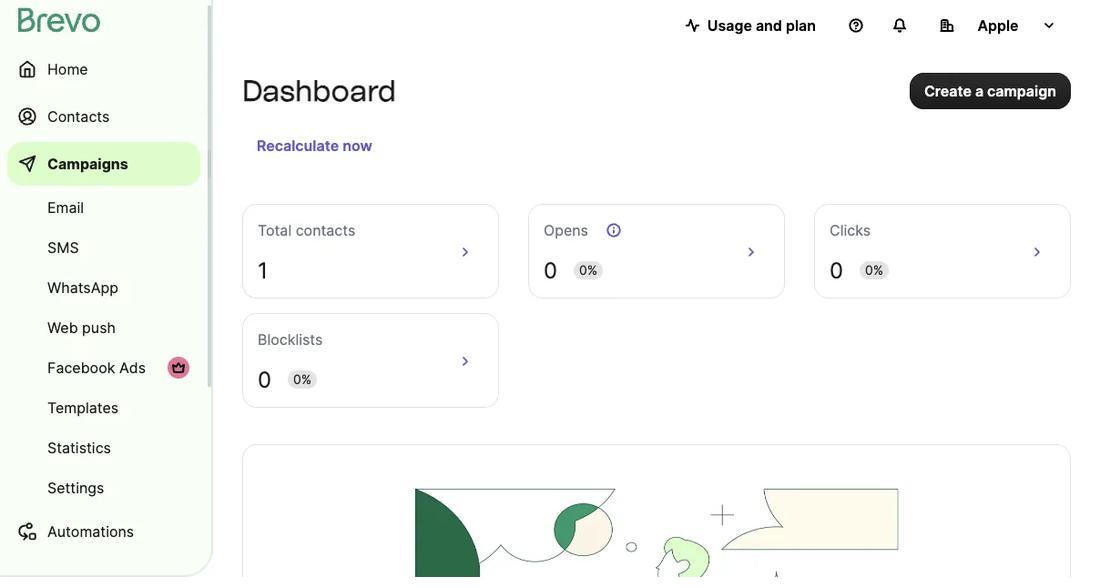 Task type: describe. For each thing, give the bounding box(es) containing it.
clicks
[[830, 221, 871, 239]]

facebook ads link
[[7, 350, 200, 386]]

usage and plan
[[708, 16, 816, 34]]

create
[[925, 82, 972, 100]]

left___rvooi image
[[171, 361, 186, 375]]

apple button
[[926, 7, 1072, 44]]

templates link
[[7, 390, 200, 426]]

settings
[[47, 479, 104, 497]]

statistics link
[[7, 430, 200, 467]]

sms link
[[7, 230, 200, 266]]

statistics
[[47, 439, 111, 457]]

contacts link
[[7, 95, 200, 138]]

facebook ads
[[47, 359, 146, 377]]

0 for clicks
[[830, 257, 844, 284]]

apple
[[978, 16, 1019, 34]]

ads
[[119, 359, 146, 377]]

web
[[47, 319, 78, 337]]

contacts
[[47, 108, 110, 125]]

dashboard
[[242, 73, 396, 108]]

usage and plan button
[[671, 7, 831, 44]]

recalculate
[[257, 137, 339, 154]]

0 for blocklists
[[258, 366, 272, 393]]

web push
[[47, 319, 116, 337]]

0% for clicks
[[866, 263, 884, 278]]

contacts
[[296, 221, 356, 239]]

automations link
[[7, 510, 200, 554]]



Task type: locate. For each thing, give the bounding box(es) containing it.
sms
[[47, 239, 79, 256]]

1 horizontal spatial 0
[[544, 257, 558, 284]]

0% down the clicks
[[866, 263, 884, 278]]

whatsapp
[[47, 279, 118, 297]]

opens
[[544, 221, 589, 239]]

0% down opens
[[579, 263, 598, 278]]

campaign
[[988, 82, 1057, 100]]

0 down the clicks
[[830, 257, 844, 284]]

create a campaign
[[925, 82, 1057, 100]]

facebook
[[47, 359, 115, 377]]

0 down blocklists
[[258, 366, 272, 393]]

automations
[[47, 523, 134, 541]]

web push link
[[7, 310, 200, 346]]

2 horizontal spatial 0%
[[866, 263, 884, 278]]

settings link
[[7, 470, 200, 507]]

recalculate now
[[257, 137, 372, 154]]

recalculate now button
[[250, 131, 380, 160]]

1
[[258, 257, 268, 284]]

0%
[[579, 263, 598, 278], [866, 263, 884, 278], [293, 372, 312, 388]]

email link
[[7, 190, 200, 226]]

0 horizontal spatial 0
[[258, 366, 272, 393]]

home
[[47, 60, 88, 78]]

total contacts
[[258, 221, 356, 239]]

a
[[976, 82, 984, 100]]

0 horizontal spatial 0%
[[293, 372, 312, 388]]

0% down blocklists
[[293, 372, 312, 388]]

whatsapp link
[[7, 270, 200, 306]]

2 horizontal spatial 0
[[830, 257, 844, 284]]

usage
[[708, 16, 753, 34]]

campaigns
[[47, 155, 128, 173]]

campaigns link
[[7, 142, 200, 186]]

total
[[258, 221, 292, 239]]

1 horizontal spatial 0%
[[579, 263, 598, 278]]

plan
[[786, 16, 816, 34]]

create a campaign button
[[910, 73, 1072, 109]]

home link
[[7, 47, 200, 91]]

now
[[343, 137, 372, 154]]

blocklists
[[258, 331, 323, 349]]

and
[[756, 16, 783, 34]]

templates
[[47, 399, 119, 417]]

0
[[544, 257, 558, 284], [830, 257, 844, 284], [258, 366, 272, 393]]

push
[[82, 319, 116, 337]]

email
[[47, 199, 84, 216]]

0% for blocklists
[[293, 372, 312, 388]]

0 down opens
[[544, 257, 558, 284]]



Task type: vqa. For each thing, say whether or not it's contained in the screenshot.
the facebook
yes



